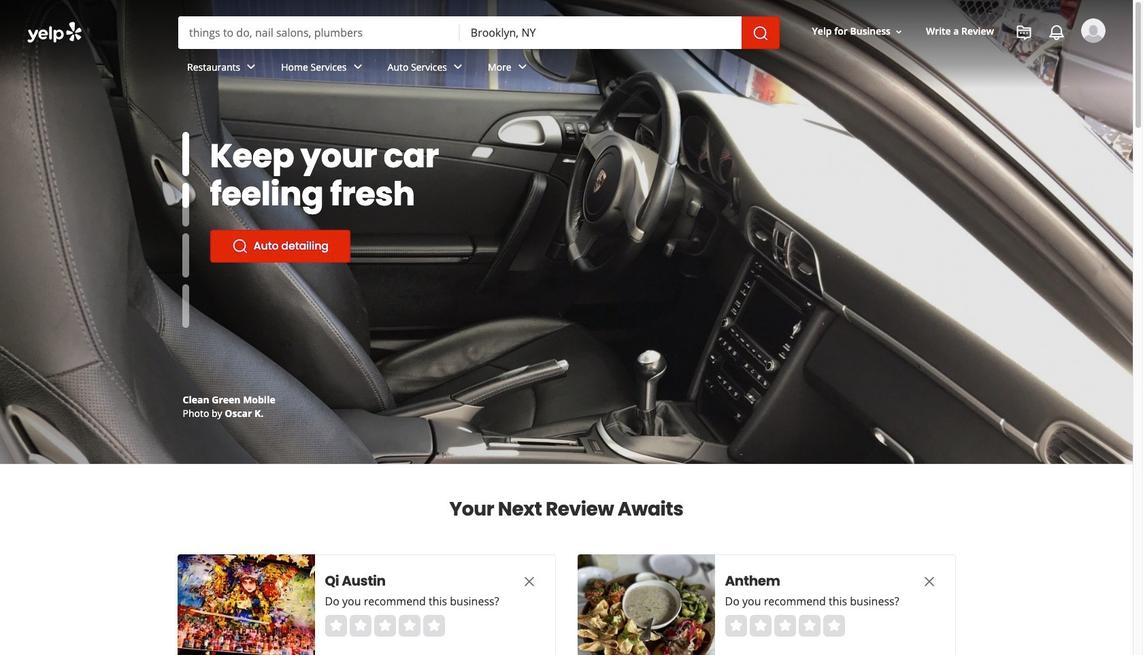 Task type: locate. For each thing, give the bounding box(es) containing it.
0 horizontal spatial dismiss card image
[[521, 574, 537, 590]]

rating element
[[325, 615, 445, 637], [725, 615, 845, 637]]

24 chevron down v2 image
[[243, 59, 260, 75], [350, 59, 366, 75], [450, 59, 466, 75]]

2 dismiss card image from the left
[[921, 574, 938, 590]]

1 rating element from the left
[[325, 615, 445, 637]]

1 24 chevron down v2 image from the left
[[243, 59, 260, 75]]

1 (no rating) image from the left
[[325, 615, 445, 637]]

dismiss card image for photo of anthem (no rating) image
[[921, 574, 938, 590]]

2 none field from the left
[[460, 16, 742, 49]]

1 dismiss card image from the left
[[521, 574, 537, 590]]

None search field
[[0, 0, 1133, 101], [178, 16, 780, 49], [0, 0, 1133, 101], [178, 16, 780, 49]]

none field things to do, nail salons, plumbers
[[178, 16, 460, 49]]

2 select slide image from the top
[[182, 164, 189, 208]]

user actions element
[[802, 17, 1125, 101]]

None radio
[[350, 615, 371, 637], [374, 615, 396, 637], [774, 615, 796, 637], [799, 615, 821, 637], [823, 615, 845, 637], [350, 615, 371, 637], [374, 615, 396, 637], [774, 615, 796, 637], [799, 615, 821, 637], [823, 615, 845, 637]]

1 none field from the left
[[178, 16, 460, 49]]

jeremy m. image
[[1082, 18, 1106, 43]]

None radio
[[325, 615, 347, 637], [399, 615, 420, 637], [423, 615, 445, 637], [725, 615, 747, 637], [750, 615, 772, 637], [325, 615, 347, 637], [399, 615, 420, 637], [423, 615, 445, 637], [725, 615, 747, 637], [750, 615, 772, 637]]

0 horizontal spatial (no rating) image
[[325, 615, 445, 637]]

2 horizontal spatial 24 chevron down v2 image
[[450, 59, 466, 75]]

photo of anthem image
[[578, 555, 715, 655]]

16 chevron down v2 image
[[894, 26, 905, 37]]

(no rating) image
[[325, 615, 445, 637], [725, 615, 845, 637]]

2 rating element from the left
[[725, 615, 845, 637]]

24 chevron down v2 image
[[514, 59, 531, 75]]

things to do, nail salons, plumbers search field
[[178, 16, 460, 49]]

1 horizontal spatial dismiss card image
[[921, 574, 938, 590]]

1 horizontal spatial 24 chevron down v2 image
[[350, 59, 366, 75]]

photo of qi austin image
[[177, 555, 315, 655]]

rating element for photo of qi austin (no rating) image
[[325, 615, 445, 637]]

2 (no rating) image from the left
[[725, 615, 845, 637]]

business categories element
[[176, 49, 1106, 88]]

0 horizontal spatial 24 chevron down v2 image
[[243, 59, 260, 75]]

dismiss card image
[[521, 574, 537, 590], [921, 574, 938, 590]]

projects image
[[1016, 25, 1033, 41]]

0 horizontal spatial rating element
[[325, 615, 445, 637]]

1 horizontal spatial (no rating) image
[[725, 615, 845, 637]]

None field
[[178, 16, 460, 49], [460, 16, 742, 49]]

1 horizontal spatial rating element
[[725, 615, 845, 637]]

select slide image
[[182, 132, 189, 176], [182, 164, 189, 208]]

search image
[[753, 25, 769, 41]]



Task type: describe. For each thing, give the bounding box(es) containing it.
notifications image
[[1049, 25, 1065, 41]]

3 24 chevron down v2 image from the left
[[450, 59, 466, 75]]

(no rating) image for photo of qi austin
[[325, 615, 445, 637]]

24 search v2 image
[[232, 238, 248, 255]]

dismiss card image for photo of qi austin (no rating) image
[[521, 574, 537, 590]]

none field address, neighborhood, city, state or zip
[[460, 16, 742, 49]]

(no rating) image for photo of anthem
[[725, 615, 845, 637]]

address, neighborhood, city, state or zip search field
[[460, 16, 742, 49]]

2 24 chevron down v2 image from the left
[[350, 59, 366, 75]]

rating element for photo of anthem (no rating) image
[[725, 615, 845, 637]]

1 select slide image from the top
[[182, 132, 189, 176]]



Task type: vqa. For each thing, say whether or not it's contained in the screenshot.
topmost Next image
no



